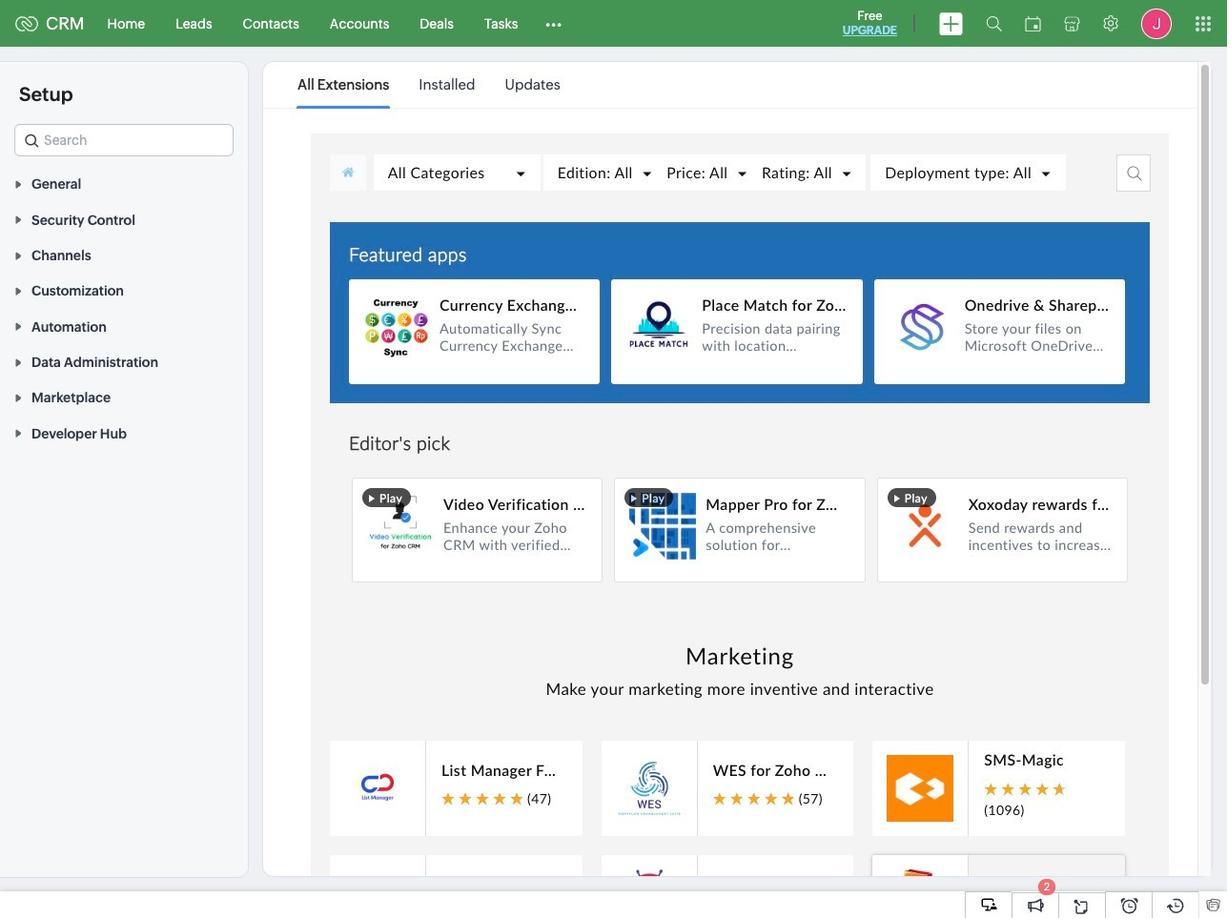 Task type: describe. For each thing, give the bounding box(es) containing it.
logo image
[[15, 16, 38, 31]]

search element
[[975, 0, 1014, 47]]

create menu image
[[940, 12, 964, 35]]

calendar image
[[1026, 16, 1042, 31]]

profile image
[[1142, 8, 1172, 39]]

search image
[[986, 15, 1003, 31]]

Search text field
[[15, 125, 233, 156]]



Task type: locate. For each thing, give the bounding box(es) containing it.
None field
[[14, 124, 234, 156]]

profile element
[[1130, 0, 1184, 46]]

Other Modules field
[[534, 8, 575, 39]]

create menu element
[[928, 0, 975, 46]]



Task type: vqa. For each thing, say whether or not it's contained in the screenshot.
Filter By Fields
no



